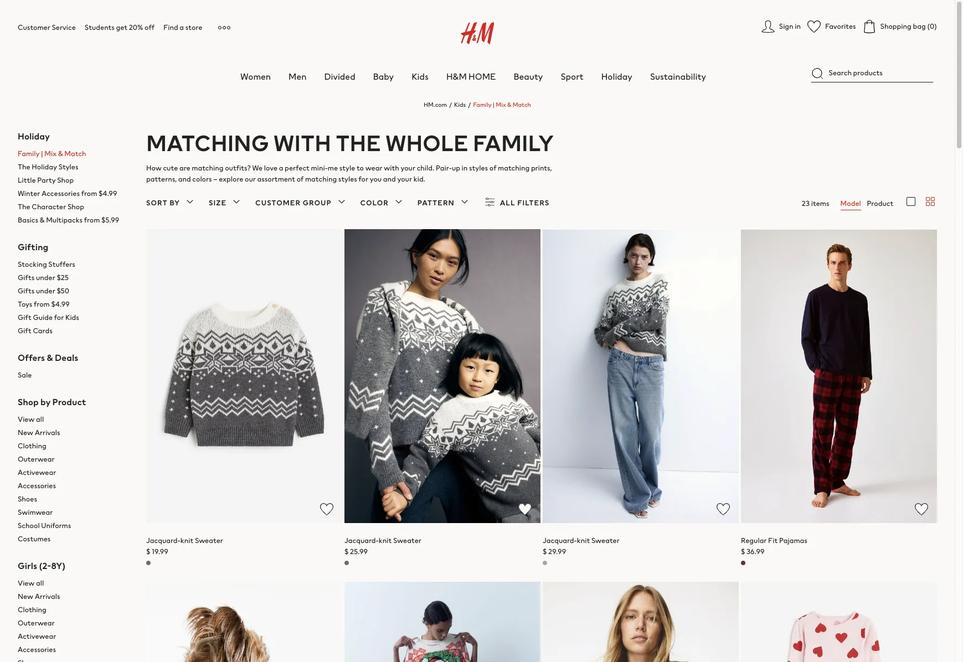 Task type: locate. For each thing, give the bounding box(es) containing it.
kids down 'toys from $4.99' 'link'
[[65, 312, 79, 323]]

1 vertical spatial clothing
[[18, 605, 46, 615]]

1 horizontal spatial styles
[[469, 163, 488, 173]]

1 vertical spatial all
[[36, 578, 44, 589]]

2 under from the top
[[36, 286, 55, 296]]

family
[[473, 100, 492, 109], [18, 148, 40, 159]]

match down beauty link
[[513, 100, 531, 109]]

knit inside jacquard-knit sweater $ 19.99
[[180, 536, 193, 546]]

2 vertical spatial shop
[[18, 395, 39, 409]]

$ for $ 25.99
[[345, 547, 349, 557]]

color
[[360, 198, 389, 208]]

sweater
[[195, 536, 223, 546], [393, 536, 421, 546], [592, 536, 620, 546]]

from inside gifting stocking stuffers gifts under $25 gifts under $50 toys from $4.99 gift guide for kids gift cards
[[34, 299, 50, 310]]

2 view all link from the top
[[18, 577, 129, 590]]

all down offers & deals sale
[[36, 414, 44, 425]]

3 jacquard- from the left
[[543, 536, 577, 546]]

0 vertical spatial outerwear link
[[18, 453, 129, 466]]

gift guide for kids link
[[18, 311, 129, 325]]

new for girls
[[18, 592, 33, 602]]

2 vertical spatial kids
[[65, 312, 79, 323]]

from down little party shop link
[[81, 188, 97, 199]]

jacquard-knit sweater link up '25.99'
[[345, 536, 421, 546]]

view all link down 8y)
[[18, 577, 129, 590]]

$ left '25.99'
[[345, 547, 349, 557]]

0 vertical spatial gift
[[18, 312, 31, 323]]

$ inside jacquard-knit sweater $ 19.99
[[146, 547, 150, 557]]

1 vertical spatial arrivals
[[35, 592, 60, 602]]

–
[[213, 174, 217, 184]]

view inside shop by product view all new arrivals clothing outerwear activewear accessories shoes swimwear school uniforms costumes
[[18, 414, 35, 425]]

product down sale link
[[52, 395, 86, 409]]

clothing for shop
[[18, 441, 46, 451]]

2 outerwear from the top
[[18, 618, 55, 629]]

family up little
[[18, 148, 40, 159]]

styles right up
[[469, 163, 488, 173]]

0 horizontal spatial /
[[449, 100, 452, 109]]

family | mix & match link up the styles
[[18, 147, 129, 161]]

3 knit from the left
[[577, 536, 590, 546]]

activewear
[[18, 467, 56, 478], [18, 631, 56, 642]]

19.99
[[152, 547, 168, 557]]

0 horizontal spatial knit
[[180, 536, 193, 546]]

h&m image
[[461, 22, 494, 44]]

0 vertical spatial view
[[18, 414, 35, 425]]

deals
[[55, 351, 78, 364]]

$4.99 down $50
[[51, 299, 70, 310]]

kids up hm.com link
[[412, 70, 429, 83]]

2 / from the left
[[468, 100, 471, 109]]

the up little
[[18, 162, 30, 172]]

2 gifts from the top
[[18, 286, 35, 296]]

customer for customer group
[[255, 198, 301, 208]]

women
[[240, 70, 271, 83]]

$ left the 36.99
[[741, 547, 745, 557]]

and down the are
[[178, 174, 191, 184]]

1 vertical spatial kids link
[[454, 100, 466, 109]]

0 horizontal spatial match
[[64, 148, 86, 159]]

clothing up shoes on the left of the page
[[18, 441, 46, 451]]

$5.99
[[101, 215, 119, 225]]

a right find
[[180, 22, 184, 33]]

$ inside jacquard-knit sweater $ 29.99
[[543, 547, 547, 557]]

all inside "girls (2-8y) view all new arrivals clothing outerwear activewear accessories"
[[36, 578, 44, 589]]

shop down sale
[[18, 395, 39, 409]]

by right the sort
[[170, 198, 180, 208]]

off
[[145, 22, 155, 33]]

by inside dropdown button
[[170, 198, 180, 208]]

winter
[[18, 188, 40, 199]]

new arrivals link
[[18, 427, 129, 440], [18, 590, 129, 604]]

$ left "29.99"
[[543, 547, 547, 557]]

1 horizontal spatial jacquard-knit sweater link
[[345, 536, 421, 546]]

family down home
[[473, 100, 492, 109]]

customer
[[18, 22, 50, 33], [255, 198, 301, 208]]

for
[[359, 174, 368, 184], [54, 312, 64, 323]]

clothing inside "girls (2-8y) view all new arrivals clothing outerwear activewear accessories"
[[18, 605, 46, 615]]

all down (2-
[[36, 578, 44, 589]]

$4.99 up $5.99
[[99, 188, 117, 199]]

36.99
[[747, 547, 765, 557]]

2 activewear from the top
[[18, 631, 56, 642]]

kids link up hm.com link
[[412, 70, 429, 83]]

regular fit pajamasmodel image
[[741, 229, 937, 523]]

1 clothing link from the top
[[18, 440, 129, 453]]

0 vertical spatial under
[[36, 273, 55, 283]]

1 vertical spatial new
[[18, 592, 33, 602]]

view all link down sale link
[[18, 413, 129, 427]]

1 vertical spatial for
[[54, 312, 64, 323]]

view for shop
[[18, 414, 35, 425]]

jacquard- up "29.99"
[[543, 536, 577, 546]]

23
[[802, 198, 810, 209]]

gift
[[18, 312, 31, 323], [18, 326, 31, 336]]

new inside shop by product view all new arrivals clothing outerwear activewear accessories shoes swimwear school uniforms costumes
[[18, 428, 33, 438]]

|
[[493, 100, 495, 109], [41, 148, 43, 159]]

1 activewear from the top
[[18, 467, 56, 478]]

in right sign
[[795, 21, 801, 32]]

clothing link
[[18, 440, 129, 453], [18, 604, 129, 617]]

0 horizontal spatial mix
[[44, 148, 57, 159]]

view down sale
[[18, 414, 35, 425]]

customer inside header.primary.navigation element
[[18, 22, 50, 33]]

arrivals inside "girls (2-8y) view all new arrivals clothing outerwear activewear accessories"
[[35, 592, 60, 602]]

kids link right hm.com link
[[454, 100, 466, 109]]

jacquard-knit sweater $ 19.99
[[146, 536, 223, 557]]

view
[[18, 414, 35, 425], [18, 578, 35, 589]]

by inside shop by product view all new arrivals clothing outerwear activewear accessories shoes swimwear school uniforms costumes
[[40, 395, 51, 409]]

$ inside jacquard-knit sweater $ 25.99
[[345, 547, 349, 557]]

pattern
[[418, 198, 455, 208]]

find
[[163, 22, 178, 33]]

a right love at the top left of the page
[[279, 163, 283, 173]]

activewear inside "girls (2-8y) view all new arrivals clothing outerwear activewear accessories"
[[18, 631, 56, 642]]

customer left service
[[18, 22, 50, 33]]

toys
[[18, 299, 32, 310]]

arrivals inside shop by product view all new arrivals clothing outerwear activewear accessories shoes swimwear school uniforms costumes
[[35, 428, 60, 438]]

1 horizontal spatial $4.99
[[99, 188, 117, 199]]

0 horizontal spatial styles
[[338, 174, 357, 184]]

jacquard-knit sweatermodel image for jacquard-knit sweater $ 25.99
[[345, 229, 541, 523]]

under left $50
[[36, 286, 55, 296]]

1 arrivals from the top
[[35, 428, 60, 438]]

sweater inside jacquard-knit sweater $ 19.99
[[195, 536, 223, 546]]

1 vertical spatial kids
[[454, 100, 466, 109]]

for right guide
[[54, 312, 64, 323]]

prints,
[[531, 163, 552, 173]]

outerwear inside "girls (2-8y) view all new arrivals clothing outerwear activewear accessories"
[[18, 618, 55, 629]]

0 vertical spatial customer
[[18, 22, 50, 33]]

0 vertical spatial activewear
[[18, 467, 56, 478]]

1 vertical spatial gifts
[[18, 286, 35, 296]]

1 vertical spatial of
[[297, 174, 304, 184]]

customer service
[[18, 22, 76, 33]]

gift left cards
[[18, 326, 31, 336]]

0 horizontal spatial jacquard-
[[146, 536, 180, 546]]

activewear for shop
[[18, 467, 56, 478]]

| up party
[[41, 148, 43, 159]]

jacquard- inside jacquard-knit sweater $ 29.99
[[543, 536, 577, 546]]

0 vertical spatial accessories
[[42, 188, 80, 199]]

jacquard- inside jacquard-knit sweater $ 19.99
[[146, 536, 180, 546]]

school uniforms link
[[18, 520, 129, 533]]

accessories
[[42, 188, 80, 199], [18, 481, 56, 491], [18, 645, 56, 655]]

jacquard-knit sweater link
[[146, 536, 223, 546], [345, 536, 421, 546], [543, 536, 620, 546]]

0 vertical spatial kids link
[[412, 70, 429, 83]]

knit for $ 25.99
[[379, 536, 392, 546]]

2 horizontal spatial knit
[[577, 536, 590, 546]]

2 knit from the left
[[379, 536, 392, 546]]

1 vertical spatial gift
[[18, 326, 31, 336]]

knit inside jacquard-knit sweater $ 29.99
[[577, 536, 590, 546]]

of down perfect
[[297, 174, 304, 184]]

2 new from the top
[[18, 592, 33, 602]]

1 vertical spatial family
[[18, 148, 40, 159]]

your up "kid."
[[401, 163, 415, 173]]

0 vertical spatial from
[[81, 188, 97, 199]]

sale link
[[18, 369, 129, 382]]

offers
[[18, 351, 45, 364]]

& left deals
[[47, 351, 53, 364]]

2 jacquard- from the left
[[345, 536, 379, 546]]

$ for $ 29.99
[[543, 547, 547, 557]]

0 vertical spatial |
[[493, 100, 495, 109]]

matching up colors
[[192, 163, 224, 173]]

2 vertical spatial from
[[34, 299, 50, 310]]

0 horizontal spatial a
[[180, 22, 184, 33]]

gifts
[[18, 273, 35, 283], [18, 286, 35, 296]]

4 $ from the left
[[741, 547, 745, 557]]

shop down winter accessories from $4.99 link
[[68, 202, 84, 212]]

matching down mini-
[[305, 174, 337, 184]]

sign in button
[[762, 20, 801, 33]]

1 vertical spatial view
[[18, 578, 35, 589]]

0 vertical spatial product
[[867, 198, 894, 209]]

| down home
[[493, 100, 495, 109]]

0 vertical spatial mix
[[496, 100, 506, 109]]

and
[[178, 174, 191, 184], [383, 174, 396, 184]]

$ inside regular fit pajamas $ 36.99
[[741, 547, 745, 557]]

under
[[36, 273, 55, 283], [36, 286, 55, 296]]

jacquard- up '25.99'
[[345, 536, 379, 546]]

basics
[[18, 215, 38, 225]]

find a store
[[163, 22, 202, 33]]

1 horizontal spatial /
[[468, 100, 471, 109]]

by
[[170, 198, 180, 208], [40, 395, 51, 409]]

kids right hm.com link
[[454, 100, 466, 109]]

1 activewear link from the top
[[18, 466, 129, 480]]

assortment
[[257, 174, 295, 184]]

outerwear inside shop by product view all new arrivals clothing outerwear activewear accessories shoes swimwear school uniforms costumes
[[18, 454, 55, 465]]

2 vertical spatial accessories
[[18, 645, 56, 655]]

mix down home
[[496, 100, 506, 109]]

knit for $ 19.99
[[180, 536, 193, 546]]

from left $5.99
[[84, 215, 100, 225]]

2 sweater from the left
[[393, 536, 421, 546]]

3 sweater from the left
[[592, 536, 620, 546]]

match up the 'the holiday styles' 'link'
[[64, 148, 86, 159]]

jacquard- inside jacquard-knit sweater $ 25.99
[[345, 536, 379, 546]]

product right model
[[867, 198, 894, 209]]

$
[[146, 547, 150, 557], [345, 547, 349, 557], [543, 547, 547, 557], [741, 547, 745, 557]]

0 horizontal spatial by
[[40, 395, 51, 409]]

2 horizontal spatial jacquard-
[[543, 536, 577, 546]]

gifts up toys
[[18, 286, 35, 296]]

family | mix & match link
[[473, 100, 531, 109], [18, 147, 129, 161]]

2 gift from the top
[[18, 326, 31, 336]]

2 all from the top
[[36, 578, 44, 589]]

pattern button
[[418, 196, 471, 211]]

family inside holiday family | mix & match the holiday styles little party shop winter accessories from $4.99 the character shop basics & multipacks from $5.99
[[18, 148, 40, 159]]

1 vertical spatial styles
[[338, 174, 357, 184]]

0 vertical spatial clothing link
[[18, 440, 129, 453]]

under left $25 on the left top of page
[[36, 273, 55, 283]]

1 vertical spatial a
[[279, 163, 283, 173]]

from
[[81, 188, 97, 199], [84, 215, 100, 225], [34, 299, 50, 310]]

2 clothing from the top
[[18, 605, 46, 615]]

& inside offers & deals sale
[[47, 351, 53, 364]]

1 horizontal spatial knit
[[379, 536, 392, 546]]

$25
[[57, 273, 69, 283]]

accessories inside "girls (2-8y) view all new arrivals clothing outerwear activewear accessories"
[[18, 645, 56, 655]]

1 vertical spatial outerwear
[[18, 618, 55, 629]]

activewear inside shop by product view all new arrivals clothing outerwear activewear accessories shoes swimwear school uniforms costumes
[[18, 467, 56, 478]]

$ left 19.99
[[146, 547, 150, 557]]

jacquard-knit sweater link up "29.99"
[[543, 536, 620, 546]]

students get 20% off
[[85, 22, 155, 33]]

& up family
[[507, 100, 512, 109]]

0 vertical spatial arrivals
[[35, 428, 60, 438]]

0 horizontal spatial product
[[52, 395, 86, 409]]

by for shop
[[40, 395, 51, 409]]

&
[[507, 100, 512, 109], [58, 148, 63, 159], [40, 215, 45, 225], [47, 351, 53, 364]]

1 knit from the left
[[180, 536, 193, 546]]

holiday up little
[[18, 130, 50, 143]]

men
[[289, 70, 307, 83]]

1 vertical spatial holiday
[[18, 130, 50, 143]]

1 vertical spatial customer
[[255, 198, 301, 208]]

patterns,
[[146, 174, 177, 184]]

1 all from the top
[[36, 414, 44, 425]]

mini-
[[311, 163, 328, 173]]

girls
[[18, 559, 37, 573]]

0 horizontal spatial and
[[178, 174, 191, 184]]

2 horizontal spatial sweater
[[592, 536, 620, 546]]

1 outerwear from the top
[[18, 454, 55, 465]]

1 vertical spatial product
[[52, 395, 86, 409]]

holiday link
[[601, 70, 633, 83]]

1 horizontal spatial jacquard-
[[345, 536, 379, 546]]

1 view from the top
[[18, 414, 35, 425]]

2 accessories link from the top
[[18, 644, 129, 657]]

1 horizontal spatial in
[[795, 21, 801, 32]]

sweater inside jacquard-knit sweater $ 25.99
[[393, 536, 421, 546]]

2 view from the top
[[18, 578, 35, 589]]

1 clothing from the top
[[18, 441, 46, 451]]

gifts under $25 link
[[18, 271, 129, 285]]

kids inside gifting stocking stuffers gifts under $25 gifts under $50 toys from $4.99 gift guide for kids gift cards
[[65, 312, 79, 323]]

2 outerwear link from the top
[[18, 617, 129, 630]]

2 arrivals from the top
[[35, 592, 60, 602]]

0 vertical spatial view all link
[[18, 413, 129, 427]]

1 vertical spatial accessories
[[18, 481, 56, 491]]

accessories inside shop by product view all new arrivals clothing outerwear activewear accessories shoes swimwear school uniforms costumes
[[18, 481, 56, 491]]

3 $ from the left
[[543, 547, 547, 557]]

your left "kid."
[[397, 174, 412, 184]]

matching down family
[[498, 163, 530, 173]]

clothing down girls
[[18, 605, 46, 615]]

$4.99
[[99, 188, 117, 199], [51, 299, 70, 310]]

home
[[469, 70, 496, 83]]

0 horizontal spatial kids
[[65, 312, 79, 323]]

1 new from the top
[[18, 428, 33, 438]]

0 vertical spatial kids
[[412, 70, 429, 83]]

our
[[245, 174, 256, 184]]

3 jacquard-knit sweater link from the left
[[543, 536, 620, 546]]

jacquard-
[[146, 536, 180, 546], [345, 536, 379, 546], [543, 536, 577, 546]]

accessories for by
[[18, 481, 56, 491]]

1 vertical spatial $4.99
[[51, 299, 70, 310]]

knit inside jacquard-knit sweater $ 25.99
[[379, 536, 392, 546]]

2 jacquard-knit sweater link from the left
[[345, 536, 421, 546]]

men link
[[289, 70, 307, 83]]

clothing link up shoes link
[[18, 440, 129, 453]]

winter accessories from $4.99 link
[[18, 187, 129, 201]]

from up guide
[[34, 299, 50, 310]]

in right up
[[462, 163, 468, 173]]

gift down toys
[[18, 312, 31, 323]]

1 horizontal spatial a
[[279, 163, 283, 173]]

baby link
[[373, 70, 394, 83]]

jacquard-knit sweater link for $ 19.99
[[146, 536, 223, 546]]

1 vertical spatial match
[[64, 148, 86, 159]]

1 sweater from the left
[[195, 536, 223, 546]]

0 vertical spatial activewear link
[[18, 466, 129, 480]]

0 horizontal spatial family | mix & match link
[[18, 147, 129, 161]]

mix up the 'the holiday styles' 'link'
[[44, 148, 57, 159]]

clothing inside shop by product view all new arrivals clothing outerwear activewear accessories shoes swimwear school uniforms costumes
[[18, 441, 46, 451]]

a
[[180, 22, 184, 33], [279, 163, 283, 173]]

0 vertical spatial family
[[473, 100, 492, 109]]

holiday inside header.primary.navigation element
[[601, 70, 633, 83]]

beauty link
[[514, 70, 543, 83]]

holiday up party
[[32, 162, 57, 172]]

gifts down stocking
[[18, 273, 35, 283]]

outerwear for shop
[[18, 454, 55, 465]]

2 horizontal spatial jacquard-knit sweater link
[[543, 536, 620, 546]]

view down girls
[[18, 578, 35, 589]]

customer inside dropdown button
[[255, 198, 301, 208]]

23 items
[[802, 198, 830, 209]]

2 $ from the left
[[345, 547, 349, 557]]

view all link
[[18, 413, 129, 427], [18, 577, 129, 590]]

holiday right the sport
[[601, 70, 633, 83]]

size
[[209, 198, 227, 208]]

all
[[36, 414, 44, 425], [36, 578, 44, 589]]

2 new arrivals link from the top
[[18, 590, 129, 604]]

for down to at left top
[[359, 174, 368, 184]]

1 horizontal spatial customer
[[255, 198, 301, 208]]

holiday for holiday
[[601, 70, 633, 83]]

1 vertical spatial the
[[18, 202, 30, 212]]

20%
[[129, 22, 143, 33]]

1 vertical spatial activewear
[[18, 631, 56, 642]]

0 vertical spatial new arrivals link
[[18, 427, 129, 440]]

1 jacquard-knit sweater link from the left
[[146, 536, 223, 546]]

0 horizontal spatial family
[[18, 148, 40, 159]]

1 vertical spatial clothing link
[[18, 604, 129, 617]]

jacquard-knit sweatermodel image for jacquard-knit sweater $ 29.99
[[543, 229, 739, 523]]

styles down style
[[338, 174, 357, 184]]

$4.99 inside holiday family | mix & match the holiday styles little party shop winter accessories from $4.99 the character shop basics & multipacks from $5.99
[[99, 188, 117, 199]]

by down offers & deals sale
[[40, 395, 51, 409]]

of down family
[[490, 163, 497, 173]]

0 vertical spatial gifts
[[18, 273, 35, 283]]

1 vertical spatial in
[[462, 163, 468, 173]]

the
[[336, 127, 381, 159]]

0 horizontal spatial for
[[54, 312, 64, 323]]

1 horizontal spatial mix
[[496, 100, 506, 109]]

1 vertical spatial by
[[40, 395, 51, 409]]

view inside "girls (2-8y) view all new arrivals clothing outerwear activewear accessories"
[[18, 578, 35, 589]]

match
[[513, 100, 531, 109], [64, 148, 86, 159]]

sort by
[[146, 198, 180, 208]]

patterned pajamasmodel image
[[543, 582, 739, 662]]

1 vertical spatial new arrivals link
[[18, 590, 129, 604]]

shop down the styles
[[57, 175, 74, 186]]

holiday
[[601, 70, 633, 83], [18, 130, 50, 143], [32, 162, 57, 172]]

child.
[[417, 163, 434, 173]]

1 vertical spatial activewear link
[[18, 630, 129, 644]]

women link
[[240, 70, 271, 83]]

clothing link down 8y)
[[18, 604, 129, 617]]

sweater inside jacquard-knit sweater $ 29.99
[[592, 536, 620, 546]]

0 vertical spatial of
[[490, 163, 497, 173]]

customer group
[[255, 198, 332, 208]]

and down with
[[383, 174, 396, 184]]

0 vertical spatial in
[[795, 21, 801, 32]]

0 horizontal spatial customer
[[18, 22, 50, 33]]

jacquard-knit sweater link up 19.99
[[146, 536, 223, 546]]

the up basics
[[18, 202, 30, 212]]

all inside shop by product view all new arrivals clothing outerwear activewear accessories shoes swimwear school uniforms costumes
[[36, 414, 44, 425]]

/ right 'hm.com'
[[449, 100, 452, 109]]

customer down 'assortment'
[[255, 198, 301, 208]]

family | mix & match link down home
[[473, 100, 531, 109]]

1 $ from the left
[[146, 547, 150, 557]]

0 vertical spatial outerwear
[[18, 454, 55, 465]]

0 vertical spatial all
[[36, 414, 44, 425]]

/ down h&m home on the top
[[468, 100, 471, 109]]

0 vertical spatial the
[[18, 162, 30, 172]]

jacquard-knit sweatermodel image
[[146, 229, 342, 523], [345, 229, 541, 523], [543, 229, 739, 523], [345, 582, 541, 662]]

guide
[[33, 312, 53, 323]]

kids inside header.primary.navigation element
[[412, 70, 429, 83]]

1 jacquard- from the left
[[146, 536, 180, 546]]

holiday for holiday family | mix & match the holiday styles little party shop winter accessories from $4.99 the character shop basics & multipacks from $5.99
[[18, 130, 50, 143]]

1 horizontal spatial sweater
[[393, 536, 421, 546]]

0 horizontal spatial |
[[41, 148, 43, 159]]

all filters
[[500, 198, 550, 208]]

sort
[[146, 198, 168, 208]]

0 horizontal spatial of
[[297, 174, 304, 184]]

shoes
[[18, 494, 37, 505]]

1 gifts from the top
[[18, 273, 35, 283]]

0 horizontal spatial sweater
[[195, 536, 223, 546]]

Search products search field
[[811, 64, 934, 83]]

by for sort
[[170, 198, 180, 208]]

new inside "girls (2-8y) view all new arrivals clothing outerwear activewear accessories"
[[18, 592, 33, 602]]

1 vertical spatial mix
[[44, 148, 57, 159]]

jacquard- up 19.99
[[146, 536, 180, 546]]

1 the from the top
[[18, 162, 30, 172]]



Task type: describe. For each thing, give the bounding box(es) containing it.
jacquard-knit sweater link for $ 29.99
[[543, 536, 620, 546]]

shoes link
[[18, 493, 129, 506]]

cute
[[163, 163, 178, 173]]

school
[[18, 521, 40, 531]]

beauty
[[514, 70, 543, 83]]

& right basics
[[40, 215, 45, 225]]

little party shop link
[[18, 174, 129, 187]]

cards
[[33, 326, 53, 336]]

knit for $ 29.99
[[577, 536, 590, 546]]

family
[[473, 127, 554, 159]]

swimwear link
[[18, 506, 129, 520]]

me
[[328, 163, 338, 173]]

shop inside shop by product view all new arrivals clothing outerwear activewear accessories shoes swimwear school uniforms costumes
[[18, 395, 39, 409]]

items
[[811, 198, 830, 209]]

sweater for jacquard-knit sweater $ 19.99
[[195, 536, 223, 546]]

the holiday styles link
[[18, 161, 129, 174]]

2 vertical spatial holiday
[[32, 162, 57, 172]]

2 and from the left
[[383, 174, 396, 184]]

shop by product view all new arrivals clothing outerwear activewear accessories shoes swimwear school uniforms costumes
[[18, 395, 86, 544]]

multipacks
[[46, 215, 83, 225]]

1 horizontal spatial |
[[493, 100, 495, 109]]

sweater for jacquard-knit sweater $ 25.99
[[393, 536, 421, 546]]

in inside 'button'
[[795, 21, 801, 32]]

stocking stuffers link
[[18, 258, 129, 271]]

1 vertical spatial your
[[397, 174, 412, 184]]

2 clothing link from the top
[[18, 604, 129, 617]]

header.primary.navigation element
[[18, 9, 963, 83]]

0 vertical spatial your
[[401, 163, 415, 173]]

regular fit pajamas $ 36.99
[[741, 536, 808, 557]]

1 vertical spatial family | mix & match link
[[18, 147, 129, 161]]

a inside 'matching with the whole family how cute are matching outfits? we love a perfect mini-me style to wear with your child. pair-up in styles of matching prints, patterns, and colors – explore our assortment of matching styles for you and your kid.'
[[279, 163, 283, 173]]

clothing for girls
[[18, 605, 46, 615]]

0 vertical spatial shop
[[57, 175, 74, 186]]

1 horizontal spatial of
[[490, 163, 497, 173]]

arrivals for (2-
[[35, 592, 60, 602]]

1 accessories link from the top
[[18, 480, 129, 493]]

$4.99 inside gifting stocking stuffers gifts under $25 gifts under $50 toys from $4.99 gift guide for kids gift cards
[[51, 299, 70, 310]]

all for (2-
[[36, 578, 44, 589]]

shopping
[[881, 21, 912, 32]]

perfect
[[285, 163, 310, 173]]

character
[[32, 202, 66, 212]]

costumes link
[[18, 533, 129, 546]]

gifts under $50 link
[[18, 285, 129, 298]]

size button
[[209, 196, 243, 211]]

0 vertical spatial match
[[513, 100, 531, 109]]

customer for customer service
[[18, 22, 50, 33]]

jacquard- for $ 25.99
[[345, 536, 379, 546]]

all filters button
[[483, 196, 550, 211]]

1 horizontal spatial product
[[867, 198, 894, 209]]

outfits?
[[225, 163, 251, 173]]

basics & multipacks from $5.99 link
[[18, 214, 129, 227]]

dog shirtmodel image
[[146, 582, 342, 662]]

0 horizontal spatial kids link
[[412, 70, 429, 83]]

$50
[[57, 286, 69, 296]]

1 / from the left
[[449, 100, 452, 109]]

2 the from the top
[[18, 202, 30, 212]]

shopping bag (0)
[[881, 21, 937, 32]]

stocking
[[18, 259, 47, 270]]

1 under from the top
[[36, 273, 55, 283]]

colors
[[192, 174, 212, 184]]

1 view all link from the top
[[18, 413, 129, 427]]

gifting stocking stuffers gifts under $25 gifts under $50 toys from $4.99 gift guide for kids gift cards
[[18, 240, 79, 336]]

service
[[52, 22, 76, 33]]

matching with the whole family how cute are matching outfits? we love a perfect mini-me style to wear with your child. pair-up in styles of matching prints, patterns, and colors – explore our assortment of matching styles for you and your kid.
[[146, 127, 554, 184]]

1 gift from the top
[[18, 312, 31, 323]]

1 horizontal spatial kids link
[[454, 100, 466, 109]]

party
[[37, 175, 56, 186]]

new for shop
[[18, 428, 33, 438]]

matching with the whole family main content
[[0, 91, 955, 662]]

model
[[841, 198, 861, 209]]

regular fit pajamas link
[[741, 536, 808, 546]]

jacquard- for $ 19.99
[[146, 536, 180, 546]]

accessories for (2-
[[18, 645, 56, 655]]

whole
[[386, 127, 468, 159]]

jacquard-knit sweater link for $ 25.99
[[345, 536, 421, 546]]

divided link
[[324, 70, 355, 83]]

customer service link
[[18, 22, 76, 33]]

explore
[[219, 174, 243, 184]]

$ for $ 36.99
[[741, 547, 745, 557]]

regular
[[741, 536, 767, 546]]

0 horizontal spatial matching
[[192, 163, 224, 173]]

1 and from the left
[[178, 174, 191, 184]]

accessories inside holiday family | mix & match the holiday styles little party shop winter accessories from $4.99 the character shop basics & multipacks from $5.99
[[42, 188, 80, 199]]

how
[[146, 163, 162, 173]]

printed pajamasmodel image
[[741, 582, 937, 662]]

all for by
[[36, 414, 44, 425]]

baby
[[373, 70, 394, 83]]

hm.com link
[[424, 100, 447, 109]]

29.99
[[548, 547, 566, 557]]

to
[[357, 163, 364, 173]]

1 horizontal spatial family | mix & match link
[[473, 100, 531, 109]]

25.99
[[350, 547, 368, 557]]

divided
[[324, 70, 355, 83]]

store
[[185, 22, 202, 33]]

| inside holiday family | mix & match the holiday styles little party shop winter accessories from $4.99 the character shop basics & multipacks from $5.99
[[41, 148, 43, 159]]

h&m home
[[446, 70, 496, 83]]

0 vertical spatial styles
[[469, 163, 488, 173]]

love
[[264, 163, 278, 173]]

outerwear for girls
[[18, 618, 55, 629]]

students get 20% off link
[[85, 22, 155, 33]]

bag
[[913, 21, 926, 32]]

you
[[370, 174, 382, 184]]

favorites link
[[808, 20, 856, 33]]

jacquard- for $ 29.99
[[543, 536, 577, 546]]

gift cards link
[[18, 325, 129, 338]]

match inside holiday family | mix & match the holiday styles little party shop winter accessories from $4.99 the character shop basics & multipacks from $5.99
[[64, 148, 86, 159]]

with
[[384, 163, 399, 173]]

styles
[[59, 162, 78, 172]]

(0)
[[927, 21, 937, 32]]

1 horizontal spatial matching
[[305, 174, 337, 184]]

in inside 'matching with the whole family how cute are matching outfits? we love a perfect mini-me style to wear with your child. pair-up in styles of matching prints, patterns, and colors – explore our assortment of matching styles for you and your kid.'
[[462, 163, 468, 173]]

arrivals for by
[[35, 428, 60, 438]]

1 vertical spatial from
[[84, 215, 100, 225]]

offers & deals sale
[[18, 351, 78, 381]]

gifting
[[18, 240, 48, 254]]

2 horizontal spatial kids
[[454, 100, 466, 109]]

the character shop link
[[18, 201, 129, 214]]

& up the styles
[[58, 148, 63, 159]]

for inside gifting stocking stuffers gifts under $25 gifts under $50 toys from $4.99 gift guide for kids gift cards
[[54, 312, 64, 323]]

1 outerwear link from the top
[[18, 453, 129, 466]]

with
[[274, 127, 331, 159]]

0 vertical spatial a
[[180, 22, 184, 33]]

activewear for girls
[[18, 631, 56, 642]]

girls (2-8y) view all new arrivals clothing outerwear activewear accessories
[[18, 559, 66, 655]]

hm.com / kids / family | mix & match
[[424, 100, 531, 109]]

mix inside holiday family | mix & match the holiday styles little party shop winter accessories from $4.99 the character shop basics & multipacks from $5.99
[[44, 148, 57, 159]]

get
[[116, 22, 127, 33]]

2 horizontal spatial matching
[[498, 163, 530, 173]]

1 vertical spatial shop
[[68, 202, 84, 212]]

2 activewear link from the top
[[18, 630, 129, 644]]

style
[[339, 163, 355, 173]]

pair-
[[436, 163, 452, 173]]

costumes
[[18, 534, 51, 544]]

(2-
[[39, 559, 51, 573]]

view for girls
[[18, 578, 35, 589]]

$ for $ 19.99
[[146, 547, 150, 557]]

1 new arrivals link from the top
[[18, 427, 129, 440]]

sweater for jacquard-knit sweater $ 29.99
[[592, 536, 620, 546]]

jacquard-knit sweater $ 29.99
[[543, 536, 620, 557]]

little
[[18, 175, 36, 186]]

sustainability
[[650, 70, 706, 83]]

up
[[452, 163, 460, 173]]

favorites
[[825, 21, 856, 32]]

uniforms
[[41, 521, 71, 531]]

for inside 'matching with the whole family how cute are matching outfits? we love a perfect mini-me style to wear with your child. pair-up in styles of matching prints, patterns, and colors – explore our assortment of matching styles for you and your kid.'
[[359, 174, 368, 184]]

sustainability link
[[650, 70, 706, 83]]

jacquard-knit sweatermodel image for jacquard-knit sweater $ 19.99
[[146, 229, 342, 523]]

students
[[85, 22, 115, 33]]

1 horizontal spatial family
[[473, 100, 492, 109]]

product inside shop by product view all new arrivals clothing outerwear activewear accessories shoes swimwear school uniforms costumes
[[52, 395, 86, 409]]



Task type: vqa. For each thing, say whether or not it's contained in the screenshot.
WEAR
yes



